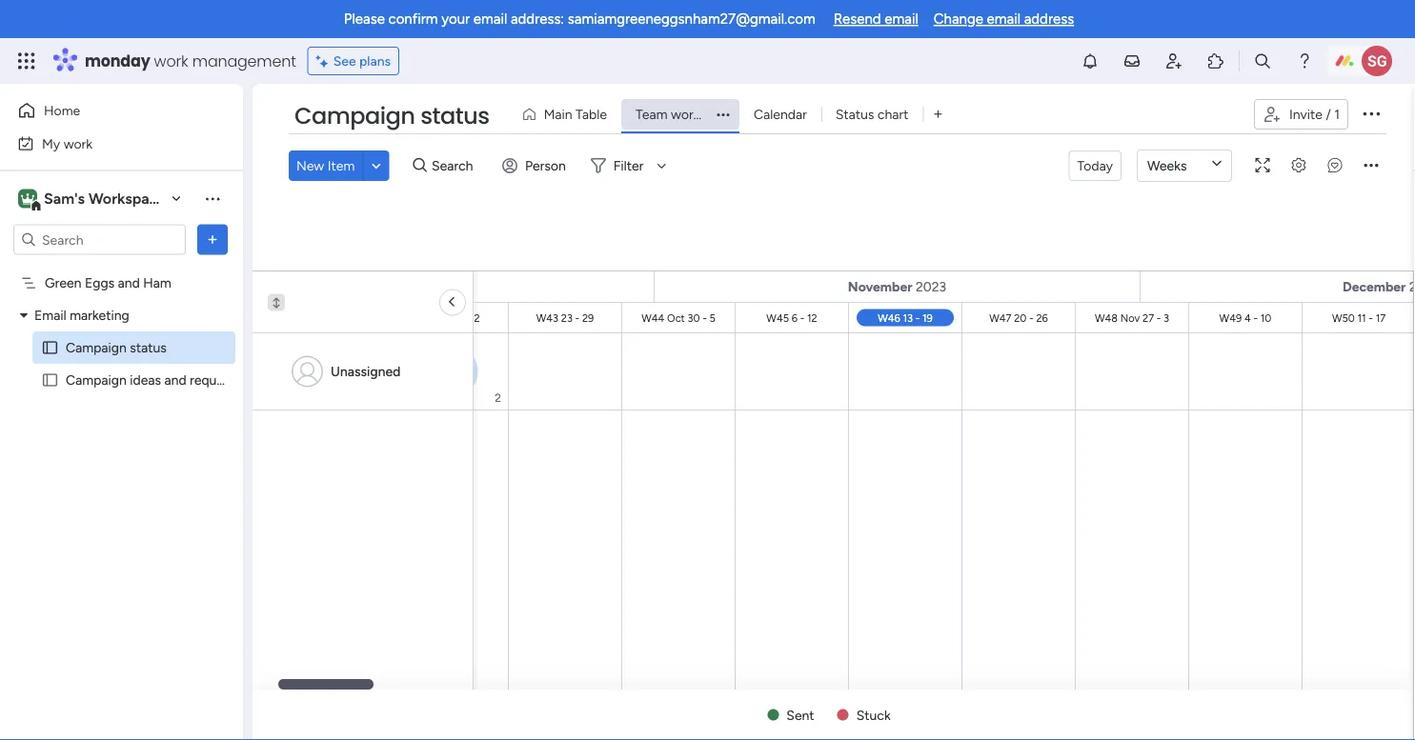 Task type: locate. For each thing, give the bounding box(es) containing it.
status up ideas
[[130, 340, 167, 356]]

- right the 13
[[916, 312, 920, 325]]

0 vertical spatial work
[[154, 50, 188, 72]]

ideas
[[130, 372, 161, 389]]

7 - from the left
[[1157, 312, 1162, 325]]

workspace image
[[18, 188, 37, 209], [21, 188, 34, 209]]

- right 16
[[462, 312, 466, 325]]

0 vertical spatial and
[[118, 275, 140, 291]]

w47   20 - 26
[[990, 312, 1049, 325]]

campaign down marketing
[[66, 340, 127, 356]]

add view image
[[935, 107, 942, 121]]

options image down workspace options icon
[[203, 230, 222, 249]]

6 - from the left
[[1030, 312, 1034, 325]]

5 - from the left
[[916, 312, 920, 325]]

and left the ham
[[118, 275, 140, 291]]

workspace
[[89, 190, 166, 208]]

ham
[[143, 275, 171, 291]]

0 horizontal spatial options image
[[203, 230, 222, 249]]

options image right 1
[[1361, 102, 1383, 125]]

status
[[421, 100, 490, 132], [130, 340, 167, 356]]

- for w45   6 - 12
[[801, 312, 805, 325]]

w44
[[642, 312, 665, 325]]

2 - from the left
[[575, 312, 580, 325]]

team workload
[[636, 106, 726, 123]]

0 horizontal spatial email
[[474, 10, 507, 28]]

sam's
[[44, 190, 85, 208]]

campaign status
[[295, 100, 490, 132], [66, 340, 167, 356]]

4 - from the left
[[801, 312, 805, 325]]

- right 23
[[575, 312, 580, 325]]

w50
[[1333, 312, 1356, 325]]

1 horizontal spatial status
[[421, 100, 490, 132]]

november 2023
[[848, 279, 947, 295]]

0 horizontal spatial and
[[118, 275, 140, 291]]

w44   oct 30 - 5
[[642, 312, 716, 325]]

2023 up 19
[[916, 279, 947, 295]]

w43
[[536, 312, 559, 325]]

w49   4 - 10
[[1220, 312, 1272, 325]]

0 horizontal spatial campaign status
[[66, 340, 167, 356]]

main table
[[544, 106, 607, 123]]

options image
[[1361, 102, 1383, 125], [203, 230, 222, 249]]

campaign for public board icon
[[66, 340, 127, 356]]

main table button
[[514, 99, 622, 130]]

- left 5
[[703, 312, 707, 325]]

1 vertical spatial and
[[164, 372, 187, 389]]

email
[[34, 307, 66, 324]]

eggs
[[85, 275, 115, 291]]

1 email from the left
[[474, 10, 507, 28]]

november
[[848, 279, 913, 295]]

email right change at the right
[[987, 10, 1021, 28]]

work right my
[[64, 135, 93, 152]]

5
[[710, 312, 716, 325]]

campaign right public board image
[[66, 372, 127, 389]]

1 vertical spatial status
[[130, 340, 167, 356]]

11
[[1358, 312, 1367, 325]]

work for my
[[64, 135, 93, 152]]

w46
[[878, 312, 901, 325]]

- left 26
[[1030, 312, 1034, 325]]

campaign ideas and requests
[[66, 372, 242, 389]]

0 horizontal spatial 2023
[[415, 279, 446, 295]]

1 horizontal spatial 2023
[[916, 279, 947, 295]]

2023 left angle right icon at the left of page
[[415, 279, 446, 295]]

person button
[[495, 151, 578, 181]]

22
[[468, 312, 480, 325]]

green
[[45, 275, 81, 291]]

status inside field
[[421, 100, 490, 132]]

w45   6 - 12
[[767, 312, 818, 325]]

0 horizontal spatial work
[[64, 135, 93, 152]]

my work button
[[11, 128, 205, 159]]

2 email from the left
[[885, 10, 919, 28]]

campaign
[[295, 100, 415, 132], [66, 340, 127, 356], [66, 372, 127, 389]]

team
[[636, 106, 668, 123]]

w48   nov 27 - 3
[[1095, 312, 1170, 325]]

apps image
[[1207, 51, 1226, 71]]

search everything image
[[1254, 51, 1273, 71]]

3 email from the left
[[987, 10, 1021, 28]]

campaign status down marketing
[[66, 340, 167, 356]]

status up search field
[[421, 100, 490, 132]]

v2 collapse up image
[[268, 294, 285, 307]]

- left the 3
[[1157, 312, 1162, 325]]

Search field
[[427, 153, 484, 179]]

0 vertical spatial options image
[[1361, 102, 1383, 125]]

3
[[1164, 312, 1170, 325]]

resend email
[[834, 10, 919, 28]]

address
[[1025, 10, 1075, 28]]

work inside button
[[64, 135, 93, 152]]

work
[[154, 50, 188, 72], [64, 135, 93, 152]]

1 vertical spatial work
[[64, 135, 93, 152]]

1 horizontal spatial and
[[164, 372, 187, 389]]

0 vertical spatial campaign
[[295, 100, 415, 132]]

please
[[344, 10, 385, 28]]

12
[[808, 312, 818, 325]]

and for eggs
[[118, 275, 140, 291]]

w43   23 - 29
[[536, 312, 594, 325]]

0 vertical spatial campaign status
[[295, 100, 490, 132]]

- for w43   23 - 29
[[575, 312, 580, 325]]

- right 6
[[801, 312, 805, 325]]

23
[[561, 312, 573, 325]]

1 vertical spatial campaign
[[66, 340, 127, 356]]

2 horizontal spatial email
[[987, 10, 1021, 28]]

resend email link
[[834, 10, 919, 28]]

my
[[42, 135, 60, 152]]

workload
[[671, 106, 726, 123]]

1 horizontal spatial email
[[885, 10, 919, 28]]

10
[[1261, 312, 1272, 325]]

unassigned
[[331, 364, 401, 380]]

- right the 4
[[1254, 312, 1259, 325]]

30
[[688, 312, 700, 325]]

/
[[1326, 106, 1332, 123]]

1 horizontal spatial campaign status
[[295, 100, 490, 132]]

monday
[[85, 50, 150, 72]]

2 workspace image from the left
[[21, 188, 34, 209]]

workspace selection element
[[18, 187, 168, 212]]

new item
[[297, 158, 355, 174]]

1 horizontal spatial options image
[[1361, 102, 1383, 125]]

8 - from the left
[[1254, 312, 1259, 325]]

sam green image
[[1362, 46, 1393, 76]]

2
[[495, 391, 501, 405]]

16
[[449, 312, 459, 325]]

1 horizontal spatial work
[[154, 50, 188, 72]]

campaign status up angle down icon
[[295, 100, 490, 132]]

select product image
[[17, 51, 36, 71]]

1 - from the left
[[462, 312, 466, 325]]

-
[[462, 312, 466, 325], [575, 312, 580, 325], [703, 312, 707, 325], [801, 312, 805, 325], [916, 312, 920, 325], [1030, 312, 1034, 325], [1157, 312, 1162, 325], [1254, 312, 1259, 325], [1369, 312, 1374, 325]]

notifications image
[[1081, 51, 1100, 71]]

list box
[[0, 263, 243, 654]]

w47
[[990, 312, 1012, 325]]

public board image
[[41, 339, 59, 357]]

- right the 11
[[1369, 312, 1374, 325]]

and right ideas
[[164, 372, 187, 389]]

0 horizontal spatial status
[[130, 340, 167, 356]]

email right resend
[[885, 10, 919, 28]]

table
[[576, 106, 607, 123]]

1 vertical spatial campaign status
[[66, 340, 167, 356]]

2 vertical spatial campaign
[[66, 372, 127, 389]]

today
[[1078, 158, 1114, 174]]

see
[[333, 53, 356, 69]]

stuck
[[857, 707, 891, 724]]

campaign up item
[[295, 100, 415, 132]]

workspace options image
[[203, 189, 222, 208]]

email right your
[[474, 10, 507, 28]]

2 2023 from the left
[[916, 279, 947, 295]]

v2 search image
[[413, 155, 427, 177]]

samiamgreeneggsnham27@gmail.com
[[568, 10, 816, 28]]

more options image
[[1357, 164, 1387, 179]]

marketing
[[70, 307, 129, 324]]

0 vertical spatial status
[[421, 100, 490, 132]]

open full screen image
[[1248, 159, 1279, 173]]

work right monday
[[154, 50, 188, 72]]

today button
[[1069, 151, 1122, 181]]

green eggs and ham
[[45, 275, 171, 291]]

26
[[1037, 312, 1049, 325]]

9 - from the left
[[1369, 312, 1374, 325]]

campaign inside 'campaign status' field
[[295, 100, 415, 132]]

filter button
[[583, 151, 673, 181]]

v2 collapse down image
[[268, 294, 285, 307]]



Task type: vqa. For each thing, say whether or not it's contained in the screenshot.
the "9"
no



Task type: describe. For each thing, give the bounding box(es) containing it.
caret down image
[[20, 309, 28, 322]]

13
[[903, 312, 913, 325]]

invite
[[1290, 106, 1323, 123]]

filter
[[614, 158, 644, 174]]

sam's workspace
[[44, 190, 166, 208]]

please confirm your email address: samiamgreeneggsnham27@gmail.com
[[344, 10, 816, 28]]

campaign for public board image
[[66, 372, 127, 389]]

person
[[525, 158, 566, 174]]

and for ideas
[[164, 372, 187, 389]]

change email address link
[[934, 10, 1075, 28]]

1 vertical spatial options image
[[203, 230, 222, 249]]

change email address
[[934, 10, 1075, 28]]

team workload button
[[622, 99, 740, 130]]

your
[[442, 10, 470, 28]]

sam's workspace button
[[13, 183, 190, 215]]

feedback image
[[1320, 159, 1351, 173]]

new
[[297, 158, 324, 174]]

see plans
[[333, 53, 391, 69]]

inbox image
[[1123, 51, 1142, 71]]

angle right image
[[451, 294, 455, 311]]

w48
[[1095, 312, 1118, 325]]

Search in workspace field
[[40, 229, 159, 251]]

w46   13 - 19
[[878, 312, 933, 325]]

calendar button
[[740, 99, 822, 130]]

w42   16 - 22
[[424, 312, 480, 325]]

help image
[[1296, 51, 1315, 71]]

requests
[[190, 372, 242, 389]]

1 workspace image from the left
[[18, 188, 37, 209]]

w49
[[1220, 312, 1243, 325]]

w42
[[424, 312, 446, 325]]

management
[[192, 50, 296, 72]]

6
[[792, 312, 798, 325]]

sent
[[787, 707, 815, 724]]

email marketing
[[34, 307, 129, 324]]

- for w50   11 - 17
[[1369, 312, 1374, 325]]

calendar
[[754, 106, 807, 123]]

new item button
[[289, 151, 363, 181]]

3 - from the left
[[703, 312, 707, 325]]

confirm
[[389, 10, 438, 28]]

settings image
[[1284, 159, 1315, 173]]

nov
[[1121, 312, 1141, 325]]

list box containing green eggs and ham
[[0, 263, 243, 654]]

status
[[836, 106, 875, 123]]

chart
[[878, 106, 909, 123]]

invite members image
[[1165, 51, 1184, 71]]

oct
[[667, 312, 685, 325]]

- for w42   16 - 22
[[462, 312, 466, 325]]

home button
[[11, 95, 205, 126]]

1
[[1335, 106, 1340, 123]]

19
[[923, 312, 933, 325]]

address:
[[511, 10, 565, 28]]

work for monday
[[154, 50, 188, 72]]

invite / 1 button
[[1255, 99, 1349, 130]]

email for change email address
[[987, 10, 1021, 28]]

public board image
[[41, 371, 59, 389]]

campaign status inside 'campaign status' field
[[295, 100, 490, 132]]

email for resend email
[[885, 10, 919, 28]]

angle down image
[[372, 159, 381, 173]]

27
[[1143, 312, 1155, 325]]

see plans button
[[308, 47, 400, 75]]

17
[[1376, 312, 1386, 325]]

29
[[582, 312, 594, 325]]

status chart
[[836, 106, 909, 123]]

1 2023 from the left
[[415, 279, 446, 295]]

weeks
[[1148, 158, 1187, 174]]

options image
[[710, 109, 737, 120]]

w45
[[767, 312, 789, 325]]

monday work management
[[85, 50, 296, 72]]

w50   11 - 17
[[1333, 312, 1386, 325]]

change
[[934, 10, 984, 28]]

Campaign status field
[[290, 100, 494, 133]]

arrow down image
[[651, 154, 673, 177]]

status chart button
[[822, 99, 923, 130]]

- for w49   4 - 10
[[1254, 312, 1259, 325]]

- for w47   20 - 26
[[1030, 312, 1034, 325]]

my work
[[42, 135, 93, 152]]

- for w46   13 - 19
[[916, 312, 920, 325]]

resend
[[834, 10, 882, 28]]

main
[[544, 106, 573, 123]]

item
[[328, 158, 355, 174]]

4
[[1245, 312, 1252, 325]]

invite / 1
[[1290, 106, 1340, 123]]

home
[[44, 102, 80, 119]]

december
[[1343, 279, 1407, 295]]



